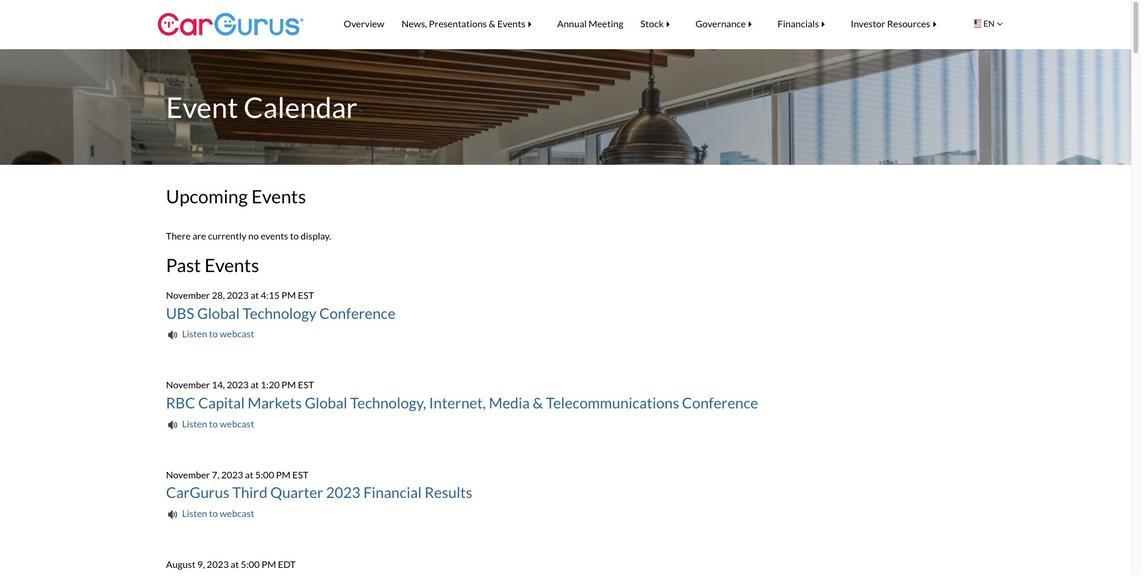 Task type: locate. For each thing, give the bounding box(es) containing it.
cargurus third quarter 2023 financial results link
[[166, 483, 965, 504]]

events right presentations
[[497, 18, 525, 29]]

1 vertical spatial events
[[251, 185, 306, 208]]

0 vertical spatial global
[[197, 304, 240, 322]]

3 listen to webcast link from the top
[[166, 506, 254, 522]]

1 horizontal spatial &
[[533, 394, 543, 412]]

to
[[290, 230, 299, 241], [209, 329, 218, 340], [209, 418, 218, 430], [209, 508, 218, 520]]

listen to webcast link inside rbc capital markets global technology, internet, media & telecommunications conference article
[[166, 417, 254, 432]]

5:00 for november 7, 2023 at 5:00 pm est cargurus third quarter 2023 financial results
[[255, 469, 274, 481]]

1 vertical spatial est
[[298, 380, 314, 391]]

listen to webcast inside cargurus third quarter 2023 financial results article
[[182, 508, 254, 520]]

november inside november 14, 2023 at 1:20 pm est rbc capital markets global technology, internet, media & telecommunications conference
[[166, 380, 210, 391]]

2 webcast from the top
[[220, 418, 254, 430]]

& right the media
[[533, 394, 543, 412]]

annual meeting link
[[549, 10, 632, 38]]

listen inside cargurus third quarter 2023 financial results article
[[182, 508, 207, 520]]

3 listen from the top
[[182, 508, 207, 520]]

pm right 4:15
[[281, 290, 296, 301]]

upcoming events
[[166, 185, 306, 208]]

webcast inside cargurus third quarter 2023 financial results article
[[220, 508, 254, 520]]

2 vertical spatial november
[[166, 469, 210, 481]]

pm inside november 7, 2023 at 5:00 pm est cargurus third quarter 2023 financial results
[[276, 469, 290, 481]]

1 vertical spatial webcast
[[220, 418, 254, 430]]

0 vertical spatial listen to webcast link
[[166, 327, 254, 342]]

2 listen to webcast from the top
[[182, 418, 254, 430]]

pm up the 'quarter'
[[276, 469, 290, 481]]

0 horizontal spatial &
[[489, 18, 495, 29]]

2023 inside article
[[207, 559, 229, 571]]

1 webcast from the top
[[220, 329, 254, 340]]

2 listen from the top
[[182, 418, 207, 430]]

listen to webcast link inside cargurus third quarter 2023 financial results article
[[166, 506, 254, 522]]

to down 28,
[[209, 329, 218, 340]]

calendar
[[244, 90, 358, 124]]

2023 right the 'quarter'
[[326, 484, 360, 502]]

november
[[166, 290, 210, 301], [166, 380, 210, 391], [166, 469, 210, 481]]

events for past events
[[204, 254, 259, 276]]

edt
[[278, 559, 296, 571]]

pm left edt
[[262, 559, 276, 571]]

3 november from the top
[[166, 469, 210, 481]]

2023 inside november 28, 2023 at 4:15 pm est ubs global technology conference
[[227, 290, 249, 301]]

listen to webcast link down cargurus
[[166, 506, 254, 522]]

1 vertical spatial conference
[[682, 394, 758, 412]]

1 vertical spatial global
[[305, 394, 347, 412]]

0 vertical spatial listen
[[182, 329, 207, 340]]

capital
[[198, 394, 245, 412]]

august
[[166, 559, 196, 571]]

overview
[[344, 18, 384, 29]]

0 vertical spatial &
[[489, 18, 495, 29]]

at inside november 28, 2023 at 4:15 pm est ubs global technology conference
[[250, 290, 259, 301]]

webcast down capital
[[220, 418, 254, 430]]

events
[[497, 18, 525, 29], [251, 185, 306, 208], [204, 254, 259, 276]]

pm for technology
[[281, 290, 296, 301]]

est for markets
[[298, 380, 314, 391]]

listen to webcast down capital
[[182, 418, 254, 430]]

conference inside november 28, 2023 at 4:15 pm est ubs global technology conference
[[319, 304, 396, 322]]

governance
[[695, 18, 746, 29]]

to inside ubs global technology conference article
[[209, 329, 218, 340]]

at up third
[[245, 469, 253, 481]]

events down currently at the top of page
[[204, 254, 259, 276]]

internet,
[[429, 394, 486, 412]]

listen to webcast link inside ubs global technology conference article
[[166, 327, 254, 342]]

2 vertical spatial listen to webcast link
[[166, 506, 254, 522]]

webcast down 28,
[[220, 329, 254, 340]]

at left 1:20 at the left of the page
[[250, 380, 259, 391]]

to inside rbc capital markets global technology, internet, media & telecommunications conference article
[[209, 418, 218, 430]]

pm inside november 28, 2023 at 4:15 pm est ubs global technology conference
[[281, 290, 296, 301]]

news,
[[401, 18, 427, 29]]

third
[[232, 484, 267, 502]]

2023 right 7,
[[221, 469, 243, 481]]

1 vertical spatial listen to webcast
[[182, 418, 254, 430]]

august 9, 2023 at 5:00 pm edt
[[166, 559, 296, 571]]

est for technology
[[298, 290, 314, 301]]

financials
[[778, 18, 819, 29]]

november up rbc
[[166, 380, 210, 391]]

0 vertical spatial listen to webcast
[[182, 329, 254, 340]]

listen to webcast link
[[166, 327, 254, 342], [166, 417, 254, 432], [166, 506, 254, 522]]

3 webcast from the top
[[220, 508, 254, 520]]

at
[[250, 290, 259, 301], [250, 380, 259, 391], [245, 469, 253, 481], [231, 559, 239, 571]]

at inside november 7, 2023 at 5:00 pm est cargurus third quarter 2023 financial results
[[245, 469, 253, 481]]

3 listen to webcast from the top
[[182, 508, 254, 520]]

listen down cargurus
[[182, 508, 207, 520]]

telecommunications
[[546, 394, 679, 412]]

november inside november 7, 2023 at 5:00 pm est cargurus third quarter 2023 financial results
[[166, 469, 210, 481]]

us image
[[970, 20, 981, 28]]

1 listen from the top
[[182, 329, 207, 340]]

2 vertical spatial listen
[[182, 508, 207, 520]]

listen to webcast link down capital
[[166, 417, 254, 432]]

event
[[166, 90, 238, 124]]

ubs global technology conference link
[[166, 303, 965, 324]]

listen for ubs
[[182, 329, 207, 340]]

cargurus
[[166, 484, 229, 502]]

5:00 up third
[[255, 469, 274, 481]]

est up technology
[[298, 290, 314, 301]]

1 november from the top
[[166, 290, 210, 301]]

rbc capital markets global technology, internet, media & telecommunications conference link
[[166, 393, 965, 414]]

webcast
[[220, 329, 254, 340], [220, 418, 254, 430], [220, 508, 254, 520]]

investor
[[851, 18, 885, 29]]

5:00 left edt
[[241, 559, 260, 571]]

est
[[298, 290, 314, 301], [298, 380, 314, 391], [292, 469, 308, 481]]

listen inside rbc capital markets global technology, internet, media & telecommunications conference article
[[182, 418, 207, 430]]

2 vertical spatial listen to webcast
[[182, 508, 254, 520]]

listen to webcast down 28,
[[182, 329, 254, 340]]

listen to webcast
[[182, 329, 254, 340], [182, 418, 254, 430], [182, 508, 254, 520]]

november for ubs
[[166, 290, 210, 301]]

0 vertical spatial november
[[166, 290, 210, 301]]

november up the ubs
[[166, 290, 210, 301]]

2023 right 14,
[[227, 380, 249, 391]]

est for quarter
[[292, 469, 308, 481]]

annual meeting
[[557, 18, 623, 29]]

est up the 'quarter'
[[292, 469, 308, 481]]

webcast for third
[[220, 508, 254, 520]]

2 listen to webcast link from the top
[[166, 417, 254, 432]]

1 vertical spatial 5:00
[[241, 559, 260, 571]]

listen to webcast link down the ubs
[[166, 327, 254, 342]]

0 vertical spatial 5:00
[[255, 469, 274, 481]]

listen down rbc
[[182, 418, 207, 430]]

2023 inside november 14, 2023 at 1:20 pm est rbc capital markets global technology, internet, media & telecommunications conference
[[227, 380, 249, 391]]

to down capital
[[209, 418, 218, 430]]

2 vertical spatial est
[[292, 469, 308, 481]]

0 vertical spatial conference
[[319, 304, 396, 322]]

0 horizontal spatial conference
[[319, 304, 396, 322]]

listen to webcast for capital
[[182, 418, 254, 430]]

at inside november 14, 2023 at 1:20 pm est rbc capital markets global technology, internet, media & telecommunications conference
[[250, 380, 259, 391]]

news, presentations & events link
[[393, 10, 549, 38]]

0 horizontal spatial global
[[197, 304, 240, 322]]

pm for markets
[[281, 380, 296, 391]]

listen to webcast down cargurus
[[182, 508, 254, 520]]

webcast inside rbc capital markets global technology, internet, media & telecommunications conference article
[[220, 418, 254, 430]]

2023 right 9,
[[207, 559, 229, 571]]

global
[[197, 304, 240, 322], [305, 394, 347, 412]]

pm inside november 14, 2023 at 1:20 pm est rbc capital markets global technology, internet, media & telecommunications conference
[[281, 380, 296, 391]]

1 vertical spatial listen to webcast link
[[166, 417, 254, 432]]

to down cargurus
[[209, 508, 218, 520]]

financial
[[363, 484, 422, 502]]

1 listen to webcast link from the top
[[166, 327, 254, 342]]

webcast for global
[[220, 329, 254, 340]]

events up events
[[251, 185, 306, 208]]

& right presentations
[[489, 18, 495, 29]]

5:00 inside november 7, 2023 at 5:00 pm est cargurus third quarter 2023 financial results
[[255, 469, 274, 481]]

global right markets
[[305, 394, 347, 412]]

2 november from the top
[[166, 380, 210, 391]]

to inside cargurus third quarter 2023 financial results article
[[209, 508, 218, 520]]

1 vertical spatial november
[[166, 380, 210, 391]]

conference
[[319, 304, 396, 322], [682, 394, 758, 412]]

cargurus logo image
[[157, 0, 304, 49]]

2023 for third
[[221, 469, 243, 481]]

at left 4:15
[[250, 290, 259, 301]]

0 vertical spatial est
[[298, 290, 314, 301]]

est inside november 7, 2023 at 5:00 pm est cargurus third quarter 2023 financial results
[[292, 469, 308, 481]]

listen inside ubs global technology conference article
[[182, 329, 207, 340]]

november inside november 28, 2023 at 4:15 pm est ubs global technology conference
[[166, 290, 210, 301]]

&
[[489, 18, 495, 29], [533, 394, 543, 412]]

menu bar
[[317, 0, 971, 48]]

global down 28,
[[197, 304, 240, 322]]

listen
[[182, 329, 207, 340], [182, 418, 207, 430], [182, 508, 207, 520]]

listen to webcast inside ubs global technology conference article
[[182, 329, 254, 340]]

investor resources
[[851, 18, 930, 29]]

2023 for global
[[227, 290, 249, 301]]

0 vertical spatial webcast
[[220, 329, 254, 340]]

est inside november 28, 2023 at 4:15 pm est ubs global technology conference
[[298, 290, 314, 301]]

1 vertical spatial &
[[533, 394, 543, 412]]

est inside november 14, 2023 at 1:20 pm est rbc capital markets global technology, internet, media & telecommunications conference
[[298, 380, 314, 391]]

5:00 for august 9, 2023 at 5:00 pm edt
[[241, 559, 260, 571]]

pm
[[281, 290, 296, 301], [281, 380, 296, 391], [276, 469, 290, 481], [262, 559, 276, 571]]

presentations
[[429, 18, 487, 29]]

1 vertical spatial listen
[[182, 418, 207, 430]]

webcast down third
[[220, 508, 254, 520]]

pm right 1:20 at the left of the page
[[281, 380, 296, 391]]

november up cargurus
[[166, 469, 210, 481]]

1 horizontal spatial global
[[305, 394, 347, 412]]

governance link
[[687, 10, 769, 38]]

listen to webcast link for capital
[[166, 417, 254, 432]]

listen to webcast inside rbc capital markets global technology, internet, media & telecommunications conference article
[[182, 418, 254, 430]]

4:15
[[261, 290, 280, 301]]

2 vertical spatial events
[[204, 254, 259, 276]]

menu bar containing overview
[[317, 0, 971, 48]]

there
[[166, 230, 191, 241]]

technology,
[[350, 394, 426, 412]]

1 horizontal spatial conference
[[682, 394, 758, 412]]

5:00 inside august 9, 2023 at 5:00 pm edt article
[[241, 559, 260, 571]]

2023
[[227, 290, 249, 301], [227, 380, 249, 391], [221, 469, 243, 481], [326, 484, 360, 502], [207, 559, 229, 571]]

est right 1:20 at the left of the page
[[298, 380, 314, 391]]

global inside november 28, 2023 at 4:15 pm est ubs global technology conference
[[197, 304, 240, 322]]

webcast inside ubs global technology conference article
[[220, 329, 254, 340]]

2 vertical spatial webcast
[[220, 508, 254, 520]]

listen to webcast link for global
[[166, 327, 254, 342]]

ubs global technology conference article
[[166, 288, 965, 342]]

0 vertical spatial events
[[497, 18, 525, 29]]

2023 right 28,
[[227, 290, 249, 301]]

1 listen to webcast from the top
[[182, 329, 254, 340]]

at right 9,
[[231, 559, 239, 571]]

november for rbc
[[166, 380, 210, 391]]

5:00
[[255, 469, 274, 481], [241, 559, 260, 571]]

webcast for capital
[[220, 418, 254, 430]]

event calendar
[[166, 90, 358, 124]]

november 28, 2023 at 4:15 pm est ubs global technology conference
[[166, 290, 396, 322]]

listen down the ubs
[[182, 329, 207, 340]]



Task type: vqa. For each thing, say whether or not it's contained in the screenshot.
My
no



Task type: describe. For each thing, give the bounding box(es) containing it.
listen to webcast for third
[[182, 508, 254, 520]]

august 9, 2023 at 5:00 pm edt article
[[166, 558, 965, 576]]

global inside november 14, 2023 at 1:20 pm est rbc capital markets global technology, internet, media & telecommunications conference
[[305, 394, 347, 412]]

annual
[[557, 18, 587, 29]]

7,
[[212, 469, 219, 481]]

overview link
[[335, 10, 393, 38]]

to right events
[[290, 230, 299, 241]]

en button
[[964, 7, 1009, 41]]

stock link
[[632, 10, 687, 38]]

november 7, 2023 at 5:00 pm est cargurus third quarter 2023 financial results
[[166, 469, 472, 502]]

listen to webcast link for third
[[166, 506, 254, 522]]

& inside november 14, 2023 at 1:20 pm est rbc capital markets global technology, internet, media & telecommunications conference
[[533, 394, 543, 412]]

at for global
[[250, 290, 259, 301]]

pm inside article
[[262, 559, 276, 571]]

14,
[[212, 380, 225, 391]]

are
[[192, 230, 206, 241]]

rbc
[[166, 394, 195, 412]]

upcoming
[[166, 185, 248, 208]]

results
[[424, 484, 472, 502]]

to for third
[[209, 508, 218, 520]]

at for capital
[[250, 380, 259, 391]]

& inside menu bar
[[489, 18, 495, 29]]

at for third
[[245, 469, 253, 481]]

stock
[[640, 18, 664, 29]]

9,
[[197, 559, 205, 571]]

currently
[[208, 230, 246, 241]]

events for upcoming events
[[251, 185, 306, 208]]

financials link
[[769, 10, 842, 38]]

2023 for capital
[[227, 380, 249, 391]]

display.
[[301, 230, 331, 241]]

media
[[489, 394, 530, 412]]

meeting
[[589, 18, 623, 29]]

conference inside november 14, 2023 at 1:20 pm est rbc capital markets global technology, internet, media & telecommunications conference
[[682, 394, 758, 412]]

ubs
[[166, 304, 194, 322]]

past events
[[166, 254, 259, 276]]

rbc capital markets global technology, internet, media & telecommunications conference article
[[166, 378, 965, 432]]

en
[[983, 18, 995, 28]]

investor resources link
[[842, 10, 953, 38]]

28,
[[212, 290, 225, 301]]

events
[[261, 230, 288, 241]]

listen for rbc
[[182, 418, 207, 430]]

past
[[166, 254, 201, 276]]

markets
[[248, 394, 302, 412]]

listen for cargurus
[[182, 508, 207, 520]]

quarter
[[270, 484, 323, 502]]

news, presentations & events
[[401, 18, 525, 29]]

1:20
[[261, 380, 280, 391]]

listen to webcast for global
[[182, 329, 254, 340]]

november 14, 2023 at 1:20 pm est rbc capital markets global technology, internet, media & telecommunications conference
[[166, 380, 758, 412]]

pm for quarter
[[276, 469, 290, 481]]

to for capital
[[209, 418, 218, 430]]

there are currently no events to display.
[[166, 230, 331, 241]]

no
[[248, 230, 259, 241]]

cargurus third quarter 2023 financial results article
[[166, 468, 965, 522]]

november for cargurus
[[166, 469, 210, 481]]

resources
[[887, 18, 930, 29]]

technology
[[243, 304, 316, 322]]

to for global
[[209, 329, 218, 340]]



